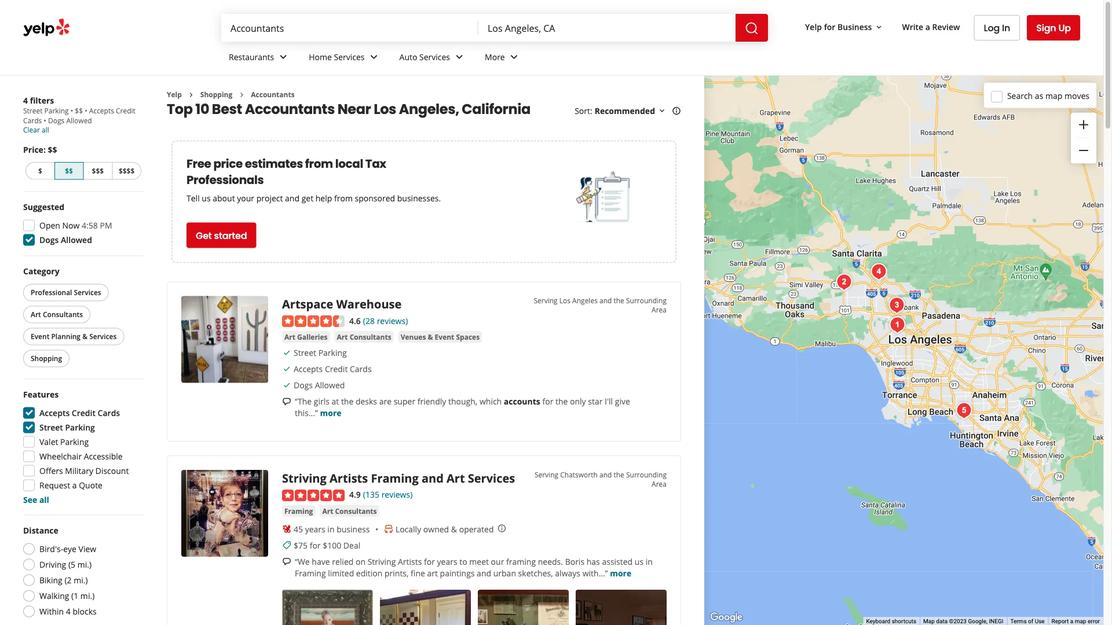Task type: vqa. For each thing, say whether or not it's contained in the screenshot.
Accepts Credit Cards to the middle
yes



Task type: locate. For each thing, give the bounding box(es) containing it.
now
[[62, 220, 80, 231]]

4
[[23, 95, 28, 106], [66, 607, 71, 618]]

1 horizontal spatial 4
[[66, 607, 71, 618]]

1 24 chevron down v2 image from the left
[[277, 50, 291, 64]]

artists inside "we have relied on striving artists for years to meet our framing needs.  boris has assisted us in framing limited edition prints, fine art paintings and urban sketches, always with…"
[[398, 557, 422, 568]]

relied
[[332, 557, 354, 568]]

0 horizontal spatial none field
[[231, 21, 469, 34]]

accepts right 16 checkmark v2 icon
[[294, 364, 323, 375]]

1 horizontal spatial accepts
[[89, 106, 114, 116]]

art consultants for artspace
[[337, 332, 392, 342]]

restaurants
[[229, 51, 274, 62]]

art up 45 years in business
[[322, 507, 333, 516]]

inegi
[[990, 619, 1004, 626]]

for
[[825, 21, 836, 32], [543, 396, 554, 407], [310, 540, 321, 551], [424, 557, 435, 568]]

for the only star i'll give this..."
[[295, 396, 631, 419]]

years up paintings
[[437, 557, 458, 568]]

1 horizontal spatial none field
[[488, 21, 727, 34]]

0 horizontal spatial years
[[305, 524, 326, 535]]

2 16 checkmark v2 image from the top
[[282, 381, 292, 390]]

1 vertical spatial serving
[[535, 470, 559, 480]]

yelp
[[806, 21, 822, 32], [167, 90, 182, 99]]

art consultants down 4.9
[[322, 507, 377, 516]]

3 24 chevron down v2 image from the left
[[453, 50, 467, 64]]

0 vertical spatial yelp
[[806, 21, 822, 32]]

more link down at
[[320, 408, 342, 419]]

(135 reviews)
[[363, 490, 413, 501]]

and down meet
[[477, 568, 492, 579]]

price
[[214, 156, 243, 172]]

artspace warehouse image
[[181, 296, 268, 383]]

the inside serving chatsworth and the surrounding area
[[614, 470, 625, 480]]

None field
[[231, 21, 469, 34], [488, 21, 727, 34]]

map region
[[649, 0, 1113, 626]]

0 horizontal spatial more
[[320, 408, 342, 419]]

art consultants link down the (28
[[335, 332, 394, 343]]

valet
[[39, 437, 58, 448]]

0 vertical spatial striving
[[282, 471, 327, 487]]

art consultants button down professional
[[23, 306, 91, 324]]

street down the art galleries 'link'
[[294, 348, 316, 359]]

search
[[1008, 90, 1034, 101]]

2 horizontal spatial cards
[[350, 364, 372, 375]]

16 chevron down v2 image inside yelp for business button
[[875, 22, 884, 32]]

& for owned
[[451, 524, 457, 535]]

0 vertical spatial artists
[[330, 471, 368, 487]]

"the
[[295, 396, 312, 407]]

none field up home services link
[[231, 21, 469, 34]]

4 filters
[[23, 95, 54, 106]]

$$$$
[[119, 166, 135, 176]]

2 vertical spatial art consultants
[[322, 507, 377, 516]]

offers
[[39, 466, 63, 477]]

0 vertical spatial surrounding
[[627, 296, 667, 306]]

consultants for striving
[[335, 507, 377, 516]]

1 16 checkmark v2 image from the top
[[282, 349, 292, 358]]

top 10 best accountants near los angeles, california
[[167, 99, 531, 119]]

area
[[652, 305, 667, 315], [652, 480, 667, 489]]

recommended button
[[595, 105, 667, 116]]

serving for striving artists framing and art services
[[535, 470, 559, 480]]

& inside button
[[82, 332, 88, 342]]

cards up the accessible
[[98, 408, 120, 419]]

1 horizontal spatial more
[[610, 568, 632, 579]]

24 chevron down v2 image right more
[[508, 50, 521, 64]]

none field find
[[231, 21, 469, 34]]

2 horizontal spatial •
[[85, 106, 87, 116]]

friendly
[[418, 396, 446, 407]]

0 vertical spatial $$
[[75, 106, 83, 116]]

framing inside button
[[285, 507, 313, 516]]

from right the help
[[334, 193, 353, 204]]

0 horizontal spatial event
[[31, 332, 49, 342]]

2 24 chevron down v2 image from the left
[[367, 50, 381, 64]]

in up $100
[[328, 524, 335, 535]]

and left get
[[285, 193, 300, 204]]

allowed down open now 4:58 pm
[[61, 235, 92, 246]]

mi.) for walking (1 mi.)
[[80, 591, 95, 602]]

Find text field
[[231, 21, 469, 34]]

framing up the "45"
[[285, 507, 313, 516]]

category
[[23, 266, 59, 277]]

group
[[1072, 113, 1097, 164], [20, 201, 144, 250], [20, 389, 144, 506]]

24 chevron down v2 image inside home services link
[[367, 50, 381, 64]]

(135 reviews) link
[[363, 489, 413, 501]]

group containing suggested
[[20, 201, 144, 250]]

0 vertical spatial street parking
[[294, 348, 347, 359]]

24 chevron down v2 image right the restaurants
[[277, 50, 291, 64]]

area inside serving los angeles and the surrounding area
[[652, 305, 667, 315]]

serving inside serving chatsworth and the surrounding area
[[535, 470, 559, 480]]

services inside 'button'
[[74, 288, 101, 298]]

16 chevron down v2 image
[[875, 22, 884, 32], [658, 106, 667, 116]]

for right accounts
[[543, 396, 554, 407]]

framing inside "we have relied on striving artists for years to meet our framing needs.  boris has assisted us in framing limited edition prints, fine art paintings and urban sketches, always with…"
[[295, 568, 326, 579]]

1 horizontal spatial years
[[437, 557, 458, 568]]

1 vertical spatial years
[[437, 557, 458, 568]]

chatsworth
[[561, 470, 598, 480]]

0 horizontal spatial striving artists framing and art services image
[[181, 471, 268, 558]]

0 vertical spatial serving
[[534, 296, 558, 306]]

art consultants button down 4.9
[[320, 506, 379, 517]]

event inside button
[[435, 332, 455, 342]]

1 vertical spatial map
[[1076, 619, 1087, 626]]

in inside "we have relied on striving artists for years to meet our framing needs.  boris has assisted us in framing limited edition prints, fine art paintings and urban sketches, always with…"
[[646, 557, 653, 568]]

& inside button
[[428, 332, 433, 342]]

shopping
[[200, 90, 233, 99], [31, 354, 62, 364]]

art consultants for striving
[[322, 507, 377, 516]]

1 horizontal spatial street parking
[[294, 348, 347, 359]]

art consultants down professional
[[31, 310, 83, 320]]

dogs down open
[[39, 235, 59, 246]]

2 horizontal spatial &
[[451, 524, 457, 535]]

24 chevron down v2 image inside the auto services link
[[453, 50, 467, 64]]

24 chevron down v2 image right auto services
[[453, 50, 467, 64]]

los left the angeles
[[560, 296, 571, 306]]

1 horizontal spatial shopping
[[200, 90, 233, 99]]

art down professional
[[31, 310, 41, 320]]

yelp for business button
[[801, 16, 889, 37]]

for inside "we have relied on striving artists for years to meet our framing needs.  boris has assisted us in framing limited edition prints, fine art paintings and urban sketches, always with…"
[[424, 557, 435, 568]]

1 horizontal spatial event
[[435, 332, 455, 342]]

on
[[356, 557, 366, 568]]

tell
[[187, 193, 200, 204]]

2 vertical spatial street
[[39, 423, 63, 434]]

cards up desks
[[350, 364, 372, 375]]

1 horizontal spatial 16 chevron down v2 image
[[875, 22, 884, 32]]

business categories element
[[220, 42, 1081, 75]]

1 vertical spatial more
[[610, 568, 632, 579]]

accountants right 16 chevron right v2 icon
[[251, 90, 295, 99]]

24 chevron down v2 image inside more link
[[508, 50, 521, 64]]

1 vertical spatial cards
[[350, 364, 372, 375]]

accepts up price: $$ group at the left top of the page
[[89, 106, 114, 116]]

and right chatsworth
[[600, 470, 612, 480]]

more link
[[476, 42, 531, 75]]

more link
[[320, 408, 342, 419], [610, 568, 632, 579]]

operated
[[459, 524, 494, 535]]

1 horizontal spatial dogs allowed
[[294, 380, 345, 391]]

1 vertical spatial los
[[560, 296, 571, 306]]

for up art
[[424, 557, 435, 568]]

services for home services
[[334, 51, 365, 62]]

services right auto
[[420, 51, 450, 62]]

consultants inside "category" group
[[43, 310, 83, 320]]

$$
[[75, 106, 83, 116], [48, 144, 57, 155], [65, 166, 73, 176]]

services for professional services
[[74, 288, 101, 298]]

dogs down filters
[[48, 116, 64, 125]]

0 horizontal spatial 4
[[23, 95, 28, 106]]

credit up at
[[325, 364, 348, 375]]

1 none field from the left
[[231, 21, 469, 34]]

more
[[485, 51, 505, 62]]

0 vertical spatial area
[[652, 305, 667, 315]]

military
[[65, 466, 93, 477]]

credit left top
[[116, 106, 136, 116]]

striving artists framing and art services image
[[833, 271, 856, 294], [181, 471, 268, 558]]

surrounding
[[627, 296, 667, 306], [627, 470, 667, 480]]

for right $75
[[310, 540, 321, 551]]

the inside for the only star i'll give this..."
[[556, 396, 568, 407]]

1 vertical spatial mi.)
[[74, 576, 88, 587]]

all right clear
[[42, 125, 49, 134]]

24 chevron down v2 image inside restaurants 'link'
[[277, 50, 291, 64]]

mi.) right (5 on the bottom left of page
[[77, 560, 92, 571]]

2 vertical spatial accepts
[[39, 408, 70, 419]]

serving left the angeles
[[534, 296, 558, 306]]

1 vertical spatial 16 chevron down v2 image
[[658, 106, 667, 116]]

accountants up the "estimates"
[[245, 99, 335, 119]]

review
[[933, 21, 961, 32]]

the left "only"
[[556, 396, 568, 407]]

0 horizontal spatial dogs allowed
[[39, 235, 92, 246]]

street parking up valet parking
[[39, 423, 95, 434]]

1 vertical spatial from
[[334, 193, 353, 204]]

& right planning at the left bottom of page
[[82, 332, 88, 342]]

1 vertical spatial reviews)
[[382, 490, 413, 501]]

this..."
[[295, 408, 318, 419]]

professional
[[31, 288, 72, 298]]

parking
[[44, 106, 69, 116], [319, 348, 347, 359], [65, 423, 95, 434], [60, 437, 89, 448]]

1 vertical spatial striving
[[368, 557, 396, 568]]

in
[[328, 524, 335, 535], [646, 557, 653, 568]]

0 vertical spatial 16 chevron down v2 image
[[875, 22, 884, 32]]

art consultants down the (28
[[337, 332, 392, 342]]

consultants down "professional services" 'button'
[[43, 310, 83, 320]]

walking (1 mi.)
[[39, 591, 95, 602]]

24 chevron down v2 image for more
[[508, 50, 521, 64]]

los right near at left
[[374, 99, 396, 119]]

see all
[[23, 495, 49, 506]]

accepts credit cards down filters
[[23, 106, 136, 125]]

1 horizontal spatial $$
[[65, 166, 73, 176]]

0 vertical spatial consultants
[[43, 310, 83, 320]]

1 horizontal spatial los
[[560, 296, 571, 306]]

art right galleries on the left of the page
[[337, 332, 348, 342]]

$$ inside button
[[65, 166, 73, 176]]

a down military
[[72, 480, 77, 491]]

reviews) for artists
[[382, 490, 413, 501]]

us right tell
[[202, 193, 211, 204]]

0 vertical spatial map
[[1046, 90, 1063, 101]]

1 area from the top
[[652, 305, 667, 315]]

verizon image
[[868, 261, 891, 284]]

option group
[[20, 525, 144, 622]]

1 surrounding from the top
[[627, 296, 667, 306]]

search image
[[745, 21, 759, 35]]

reviews) right the (28
[[377, 316, 408, 327]]

yelp inside button
[[806, 21, 822, 32]]

4 left filters
[[23, 95, 28, 106]]

16 chevron down v2 image for yelp for business
[[875, 22, 884, 32]]

1 vertical spatial art consultants
[[337, 332, 392, 342]]

reviews) down the striving artists framing and art services link
[[382, 490, 413, 501]]

has
[[587, 557, 600, 568]]

framing up (135 reviews) link
[[371, 471, 419, 487]]

serving los angeles and the surrounding area
[[534, 296, 667, 315]]

& for planning
[[82, 332, 88, 342]]

planning
[[51, 332, 81, 342]]

cards down 4 filters
[[23, 116, 42, 125]]

16 checkmark v2 image up 16 checkmark v2 icon
[[282, 349, 292, 358]]

a for map
[[1071, 619, 1074, 626]]

0 vertical spatial art consultants
[[31, 310, 83, 320]]

0 horizontal spatial •
[[44, 116, 46, 125]]

1 horizontal spatial artists
[[398, 557, 422, 568]]

keyboard shortcuts button
[[867, 618, 917, 626]]

in right assisted
[[646, 557, 653, 568]]

accepts credit cards up at
[[294, 364, 372, 375]]

2 horizontal spatial a
[[1071, 619, 1074, 626]]

2 none field from the left
[[488, 21, 727, 34]]

shopping inside 'shopping' button
[[31, 354, 62, 364]]

more link down assisted
[[610, 568, 632, 579]]

16 locally owned v2 image
[[384, 525, 393, 534]]

16 chevron down v2 image right business
[[875, 22, 884, 32]]

driving (5 mi.)
[[39, 560, 92, 571]]

4 down walking (1 mi.)
[[66, 607, 71, 618]]

framing down the "we
[[295, 568, 326, 579]]

services
[[334, 51, 365, 62], [420, 51, 450, 62], [74, 288, 101, 298], [89, 332, 117, 342], [468, 471, 515, 487]]

0 horizontal spatial artists
[[330, 471, 368, 487]]

street down 4 filters
[[23, 106, 43, 116]]

2 area from the top
[[652, 480, 667, 489]]

error
[[1088, 619, 1101, 626]]

map
[[1046, 90, 1063, 101], [1076, 619, 1087, 626]]

16 info v2 image
[[672, 106, 682, 116]]

1 horizontal spatial from
[[334, 193, 353, 204]]

shopping down planning at the left bottom of page
[[31, 354, 62, 364]]

terms
[[1011, 619, 1027, 626]]

parking up wheelchair accessible
[[60, 437, 89, 448]]

0 vertical spatial more link
[[320, 408, 342, 419]]

16 checkmark v2 image
[[282, 349, 292, 358], [282, 381, 292, 390]]

dogs allowed down now
[[39, 235, 92, 246]]

4 24 chevron down v2 image from the left
[[508, 50, 521, 64]]

clear
[[23, 125, 40, 134]]

striving inside "we have relied on striving artists for years to meet our framing needs.  boris has assisted us in framing limited edition prints, fine art paintings and urban sketches, always with…"
[[368, 557, 396, 568]]

for inside yelp for business button
[[825, 21, 836, 32]]

serving left chatsworth
[[535, 470, 559, 480]]

the right at
[[341, 396, 354, 407]]

16 checkmark v2 image
[[282, 365, 292, 374]]

mi.) right (1
[[80, 591, 95, 602]]

walking
[[39, 591, 69, 602]]

1 horizontal spatial •
[[71, 106, 73, 116]]

none field up business categories 'element'
[[488, 21, 727, 34]]

0 vertical spatial dogs
[[48, 116, 64, 125]]

0 horizontal spatial from
[[305, 156, 333, 172]]

event up 'shopping' button
[[31, 332, 49, 342]]

24 chevron down v2 image
[[277, 50, 291, 64], [367, 50, 381, 64], [453, 50, 467, 64], [508, 50, 521, 64]]

services inside button
[[89, 332, 117, 342]]

serving for artspace warehouse
[[534, 296, 558, 306]]

and inside serving los angeles and the surrounding area
[[600, 296, 612, 306]]

0 vertical spatial shopping
[[200, 90, 233, 99]]

all right see
[[39, 495, 49, 506]]

years right the "45"
[[305, 524, 326, 535]]

shortcuts
[[892, 619, 917, 626]]

bird's-
[[39, 544, 63, 555]]

project
[[257, 193, 283, 204]]

group containing features
[[20, 389, 144, 506]]

0 vertical spatial mi.)
[[77, 560, 92, 571]]

years
[[305, 524, 326, 535], [437, 557, 458, 568]]

2 surrounding from the top
[[627, 470, 667, 480]]

& right venues
[[428, 332, 433, 342]]

allowed up price: $$ group at the left top of the page
[[66, 116, 92, 125]]

google image
[[708, 611, 746, 626]]

(5
[[68, 560, 75, 571]]

yelp link
[[167, 90, 182, 99]]

1 vertical spatial consultants
[[350, 332, 392, 342]]

california
[[462, 99, 531, 119]]

the right the angeles
[[614, 296, 625, 306]]

more down assisted
[[610, 568, 632, 579]]

girls
[[314, 396, 330, 407]]

accepts down features
[[39, 408, 70, 419]]

auto services
[[400, 51, 450, 62]]

see
[[23, 495, 37, 506]]

services right professional
[[74, 288, 101, 298]]

16 chevron down v2 image inside recommended 'popup button'
[[658, 106, 667, 116]]

art consultants link for warehouse
[[335, 332, 394, 343]]

map right as
[[1046, 90, 1063, 101]]

1 vertical spatial more link
[[610, 568, 632, 579]]

0 horizontal spatial a
[[72, 480, 77, 491]]

the inside serving los angeles and the surrounding area
[[614, 296, 625, 306]]

consultants down the (28
[[350, 332, 392, 342]]

1 vertical spatial yelp
[[167, 90, 182, 99]]

quote
[[79, 480, 103, 491]]

street parking
[[294, 348, 347, 359], [39, 423, 95, 434]]

more for the rightmost more link
[[610, 568, 632, 579]]

0 horizontal spatial 16 chevron down v2 image
[[658, 106, 667, 116]]

0 horizontal spatial us
[[202, 193, 211, 204]]

0 vertical spatial striving artists framing and art services image
[[833, 271, 856, 294]]

2 event from the left
[[435, 332, 455, 342]]

for inside for the only star i'll give this..."
[[543, 396, 554, 407]]

zoom out image
[[1077, 144, 1091, 158]]

0 vertical spatial dogs allowed
[[39, 235, 92, 246]]

serving inside serving los angeles and the surrounding area
[[534, 296, 558, 306]]

16 chevron right v2 image
[[237, 90, 246, 100]]

1 event from the left
[[31, 332, 49, 342]]

art
[[31, 310, 41, 320], [285, 332, 296, 342], [337, 332, 348, 342], [447, 471, 465, 487], [322, 507, 333, 516]]

2 vertical spatial $$
[[65, 166, 73, 176]]

dogs
[[48, 116, 64, 125], [39, 235, 59, 246], [294, 380, 313, 391]]

consultants down 4.9
[[335, 507, 377, 516]]

accounts
[[504, 396, 541, 407]]

4.6 star rating image
[[282, 316, 345, 328]]

0 vertical spatial los
[[374, 99, 396, 119]]

artists up fine
[[398, 557, 422, 568]]

parking down filters
[[44, 106, 69, 116]]

45 years in business
[[294, 524, 370, 535]]

dogs up "the
[[294, 380, 313, 391]]

write
[[903, 21, 924, 32]]

artists
[[330, 471, 368, 487], [398, 557, 422, 568]]

2 horizontal spatial credit
[[325, 364, 348, 375]]

2 vertical spatial cards
[[98, 408, 120, 419]]

business
[[838, 21, 873, 32]]

google,
[[969, 619, 988, 626]]

services right planning at the left bottom of page
[[89, 332, 117, 342]]

0 horizontal spatial cards
[[23, 116, 42, 125]]

services up operated
[[468, 471, 515, 487]]

more down at
[[320, 408, 342, 419]]

services right the home
[[334, 51, 365, 62]]

artists up 4.9 link on the bottom left
[[330, 471, 368, 487]]

reviews)
[[377, 316, 408, 327], [382, 490, 413, 501]]

star
[[588, 396, 603, 407]]

None search field
[[221, 14, 771, 42]]

0 vertical spatial 4
[[23, 95, 28, 106]]

mi.) right the (2
[[74, 576, 88, 587]]

1 horizontal spatial more link
[[610, 568, 632, 579]]

for left business
[[825, 21, 836, 32]]

though,
[[449, 396, 478, 407]]

16 deal v2 image
[[282, 541, 292, 551]]

info icon image
[[498, 524, 507, 534], [498, 524, 507, 534]]

yelp for yelp for business
[[806, 21, 822, 32]]

artspace warehouse link
[[282, 296, 402, 312]]

home services
[[309, 51, 365, 62]]

1 vertical spatial allowed
[[61, 235, 92, 246]]

a
[[926, 21, 931, 32], [72, 480, 77, 491], [1071, 619, 1074, 626]]

event left spaces
[[435, 332, 455, 342]]

art left galleries on the left of the page
[[285, 332, 296, 342]]

16 speech v2 image
[[282, 558, 292, 567]]

1 vertical spatial area
[[652, 480, 667, 489]]

shopping button
[[23, 350, 70, 368]]

shopping left 16 chevron right v2 icon
[[200, 90, 233, 99]]

1 horizontal spatial yelp
[[806, 21, 822, 32]]

2 vertical spatial framing
[[295, 568, 326, 579]]

us inside "we have relied on striving artists for years to meet our framing needs.  boris has assisted us in framing limited edition prints, fine art paintings and urban sketches, always with…"
[[635, 557, 644, 568]]

1 vertical spatial 16 checkmark v2 image
[[282, 381, 292, 390]]

see all button
[[23, 495, 49, 506]]

map left 'error' on the right of page
[[1076, 619, 1087, 626]]

1 horizontal spatial &
[[428, 332, 433, 342]]

artspace
[[282, 296, 333, 312]]

a right write
[[926, 21, 931, 32]]

blocks
[[73, 607, 97, 618]]

0 vertical spatial from
[[305, 156, 333, 172]]

1 vertical spatial shopping
[[31, 354, 62, 364]]



Task type: describe. For each thing, give the bounding box(es) containing it.
0 vertical spatial allowed
[[66, 116, 92, 125]]

a for quote
[[72, 480, 77, 491]]

1 vertical spatial dogs
[[39, 235, 59, 246]]

businesses.
[[397, 193, 441, 204]]

(28 reviews)
[[363, 316, 408, 327]]

boris
[[565, 557, 585, 568]]

as
[[1036, 90, 1044, 101]]

report
[[1052, 619, 1070, 626]]

and inside "we have relied on striving artists for years to meet our framing needs.  boris has assisted us in framing limited edition prints, fine art paintings and urban sketches, always with…"
[[477, 568, 492, 579]]

1 vertical spatial street
[[294, 348, 316, 359]]

fine
[[411, 568, 425, 579]]

2 vertical spatial allowed
[[315, 380, 345, 391]]

urban
[[494, 568, 516, 579]]

surrounding inside serving los angeles and the surrounding area
[[627, 296, 667, 306]]

yelp for yelp link
[[167, 90, 182, 99]]

event planning & services button
[[23, 328, 124, 346]]

1 vertical spatial striving artists framing and art services image
[[181, 471, 268, 558]]

restaurants link
[[220, 42, 300, 75]]

bird's-eye view
[[39, 544, 96, 555]]

$
[[38, 166, 42, 176]]

all for see all
[[39, 495, 49, 506]]

auto
[[400, 51, 418, 62]]

map for error
[[1076, 619, 1087, 626]]

a for review
[[926, 21, 931, 32]]

rv nuccio & associates image
[[886, 294, 909, 317]]

sign up
[[1037, 21, 1072, 34]]

$ button
[[26, 162, 54, 180]]

more for left more link
[[320, 408, 342, 419]]

0 vertical spatial accepts
[[89, 106, 114, 116]]

mi.) for biking (2 mi.)
[[74, 576, 88, 587]]

1 vertical spatial dogs allowed
[[294, 380, 345, 391]]

0 vertical spatial art consultants button
[[23, 306, 91, 324]]

super
[[394, 396, 416, 407]]

16 chevron right v2 image
[[187, 90, 196, 100]]

(2
[[65, 576, 72, 587]]

write a review link
[[898, 16, 965, 37]]

your
[[237, 193, 254, 204]]

recommended
[[595, 105, 656, 116]]

best
[[212, 99, 242, 119]]

$75
[[294, 540, 308, 551]]

1 vertical spatial 4
[[66, 607, 71, 618]]

locally owned & operated
[[396, 524, 494, 535]]

art consultants button for artspace
[[335, 332, 394, 343]]

1 vertical spatial accepts credit cards
[[294, 364, 372, 375]]

4.6 link
[[349, 314, 361, 327]]

2 vertical spatial credit
[[72, 408, 96, 419]]

search as map moves
[[1008, 90, 1090, 101]]

free price estimates from local tax professionals tell us about your project and get help from sponsored businesses.
[[187, 156, 441, 204]]

0 horizontal spatial in
[[328, 524, 335, 535]]

art inside "category" group
[[31, 310, 41, 320]]

event inside button
[[31, 332, 49, 342]]

Near text field
[[488, 21, 727, 34]]

and up owned
[[422, 471, 444, 487]]

log in link
[[975, 15, 1021, 41]]

log
[[984, 21, 1000, 34]]

within 4 blocks
[[39, 607, 97, 618]]

los inside serving los angeles and the surrounding area
[[560, 296, 571, 306]]

16 years in business v2 image
[[282, 525, 292, 534]]

art consultants button for striving
[[320, 506, 379, 517]]

art consultants inside "category" group
[[31, 310, 83, 320]]

16 checkmark v2 image for dogs allowed
[[282, 381, 292, 390]]

1 horizontal spatial striving artists framing and art services image
[[833, 271, 856, 294]]

0 vertical spatial accepts credit cards
[[23, 106, 136, 125]]

driving
[[39, 560, 66, 571]]

art consultants link for artists
[[320, 506, 379, 517]]

and inside the free price estimates from local tax professionals tell us about your project and get help from sponsored businesses.
[[285, 193, 300, 204]]

report a map error
[[1052, 619, 1101, 626]]

terms of use
[[1011, 619, 1045, 626]]

us inside the free price estimates from local tax professionals tell us about your project and get help from sponsored businesses.
[[202, 193, 211, 204]]

1 vertical spatial credit
[[325, 364, 348, 375]]

venues & event spaces link
[[399, 332, 482, 343]]

paintings
[[440, 568, 475, 579]]

artspace warehouse
[[282, 296, 402, 312]]

2 horizontal spatial accepts
[[294, 364, 323, 375]]

art up 'locally owned & operated'
[[447, 471, 465, 487]]

to
[[460, 557, 468, 568]]

in
[[1003, 21, 1011, 34]]

tax
[[366, 156, 386, 172]]

artspace warehouse image
[[886, 314, 910, 337]]

angeles
[[573, 296, 598, 306]]

framing
[[507, 557, 536, 568]]

"we
[[295, 557, 310, 568]]

art galleries link
[[282, 332, 330, 343]]

all for clear all
[[42, 125, 49, 134]]

(135
[[363, 490, 380, 501]]

wheelchair accessible
[[39, 452, 123, 463]]

professionals
[[187, 172, 264, 188]]

report a map error link
[[1052, 619, 1101, 626]]

striving artists framing and art services link
[[282, 471, 515, 487]]

framing button
[[282, 506, 316, 517]]

striving artists framing and art services
[[282, 471, 515, 487]]

1 horizontal spatial credit
[[116, 106, 136, 116]]

1 horizontal spatial cards
[[98, 408, 120, 419]]

moves
[[1065, 90, 1090, 101]]

sign up link
[[1028, 15, 1081, 41]]

venues & event spaces button
[[399, 332, 482, 343]]

request
[[39, 480, 70, 491]]

free
[[187, 156, 211, 172]]

category group
[[21, 266, 144, 370]]

distance
[[23, 526, 58, 537]]

parking down galleries on the left of the page
[[319, 348, 347, 359]]

accessible
[[84, 452, 123, 463]]

sponsored
[[355, 193, 395, 204]]

4.6
[[349, 316, 361, 327]]

16 checkmark v2 image for street parking
[[282, 349, 292, 358]]

0 vertical spatial group
[[1072, 113, 1097, 164]]

"we have relied on striving artists for years to meet our framing needs.  boris has assisted us in framing limited edition prints, fine art paintings and urban sketches, always with…"
[[295, 557, 653, 579]]

0 vertical spatial framing
[[371, 471, 419, 487]]

assisted
[[602, 557, 633, 568]]

• dogs allowed
[[42, 116, 92, 125]]

and inside serving chatsworth and the surrounding area
[[600, 470, 612, 480]]

16 speech v2 image
[[282, 398, 292, 407]]

years inside "we have relied on striving artists for years to meet our framing needs.  boris has assisted us in framing limited edition prints, fine art paintings and urban sketches, always with…"
[[437, 557, 458, 568]]

0 vertical spatial street
[[23, 106, 43, 116]]

yelp for business
[[806, 21, 873, 32]]

10
[[195, 99, 209, 119]]

top
[[167, 99, 193, 119]]

4.9 star rating image
[[282, 490, 345, 502]]

suggested
[[23, 202, 64, 213]]

2 horizontal spatial $$
[[75, 106, 83, 116]]

accountants link
[[251, 90, 295, 99]]

mi.) for driving (5 mi.)
[[77, 560, 92, 571]]

zoom in image
[[1077, 118, 1091, 132]]

(28 reviews) link
[[363, 314, 408, 327]]

locally
[[396, 524, 421, 535]]

area inside serving chatsworth and the surrounding area
[[652, 480, 667, 489]]

prints,
[[385, 568, 409, 579]]

option group containing distance
[[20, 525, 144, 622]]

request a quote
[[39, 480, 103, 491]]

art inside button
[[285, 332, 296, 342]]

2 vertical spatial accepts credit cards
[[39, 408, 120, 419]]

desks
[[356, 396, 377, 407]]

$100
[[323, 540, 342, 551]]

0 horizontal spatial $$
[[48, 144, 57, 155]]

limited
[[328, 568, 354, 579]]

biking
[[39, 576, 62, 587]]

0 vertical spatial years
[[305, 524, 326, 535]]

0 horizontal spatial los
[[374, 99, 396, 119]]

map for moves
[[1046, 90, 1063, 101]]

0 horizontal spatial more link
[[320, 408, 342, 419]]

lynde ordway image
[[953, 400, 976, 423]]

parking up valet parking
[[65, 423, 95, 434]]

get
[[302, 193, 314, 204]]

$75 for $100 deal
[[294, 540, 361, 551]]

about
[[213, 193, 235, 204]]

venues & event spaces
[[401, 332, 480, 342]]

0 vertical spatial cards
[[23, 116, 42, 125]]

started
[[214, 229, 247, 242]]

24 chevron down v2 image for home services
[[367, 50, 381, 64]]

keyboard shortcuts
[[867, 619, 917, 626]]

features
[[23, 389, 59, 401]]

24 chevron down v2 image for restaurants
[[277, 50, 291, 64]]

wheelchair
[[39, 452, 82, 463]]

consultants for artspace
[[350, 332, 392, 342]]

0 horizontal spatial striving
[[282, 471, 327, 487]]

always
[[555, 568, 581, 579]]

24 chevron down v2 image for auto services
[[453, 50, 467, 64]]

none field near
[[488, 21, 727, 34]]

services for auto services
[[420, 51, 450, 62]]

map data ©2023 google, inegi
[[924, 619, 1004, 626]]

within
[[39, 607, 64, 618]]

art galleries
[[285, 332, 328, 342]]

16 chevron down v2 image for recommended
[[658, 106, 667, 116]]

terms of use link
[[1011, 619, 1045, 626]]

2 vertical spatial dogs
[[294, 380, 313, 391]]

price: $$ group
[[23, 144, 144, 182]]

data
[[937, 619, 948, 626]]

view
[[79, 544, 96, 555]]

surrounding inside serving chatsworth and the surrounding area
[[627, 470, 667, 480]]

reviews) for warehouse
[[377, 316, 408, 327]]

free price estimates from local tax professionals image
[[576, 169, 634, 227]]

1 vertical spatial street parking
[[39, 423, 95, 434]]

at
[[332, 396, 339, 407]]

4.9 link
[[349, 489, 361, 501]]



